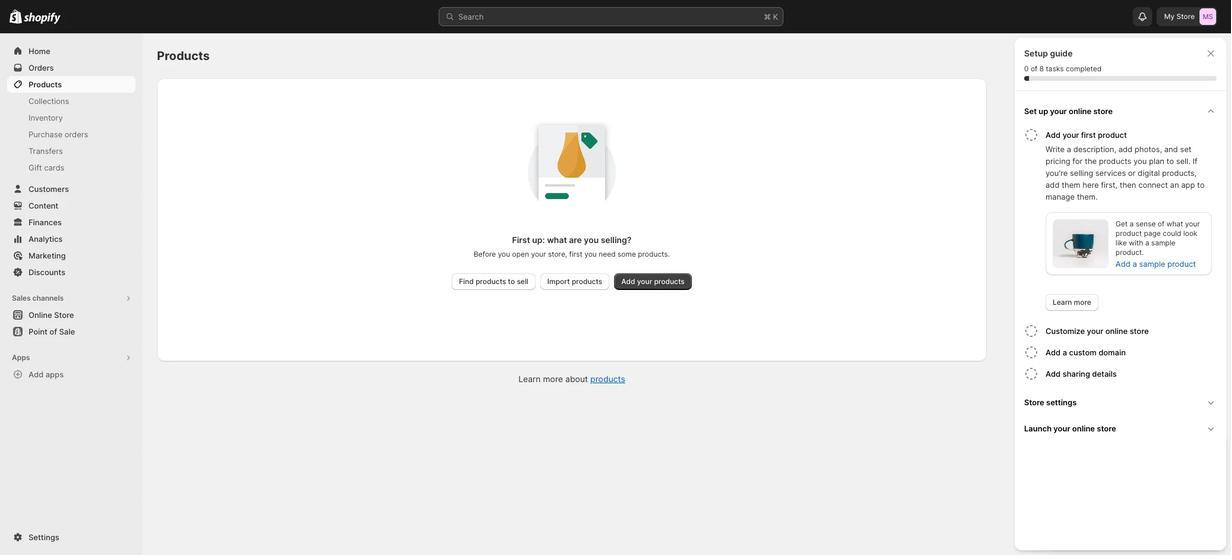 Task type: describe. For each thing, give the bounding box(es) containing it.
inventory
[[29, 113, 63, 122]]

up
[[1039, 106, 1048, 116]]

your up the write
[[1063, 130, 1079, 140]]

of for 8
[[1031, 64, 1038, 73]]

import products button
[[540, 273, 609, 290]]

a down product.
[[1133, 259, 1137, 269]]

discounts
[[29, 268, 65, 277]]

add apps button
[[7, 366, 136, 383]]

like
[[1116, 238, 1127, 247]]

content
[[29, 201, 58, 210]]

a for write a description, add photos, and set pricing for the products you plan to sell. if you're selling services or digital products, add them here first, then connect an app to manage them.
[[1067, 144, 1071, 154]]

mark customize your online store as done image
[[1024, 324, 1039, 338]]

setup
[[1024, 48, 1048, 58]]

learn more link
[[1046, 294, 1098, 311]]

2 vertical spatial product
[[1168, 259, 1196, 269]]

0 vertical spatial store
[[1093, 106, 1113, 116]]

online for customize your online store
[[1106, 326, 1128, 336]]

8
[[1040, 64, 1044, 73]]

what inside get a sense of what your product page could look like with a sample product. add a sample product
[[1167, 219, 1183, 228]]

open
[[512, 250, 529, 259]]

first
[[512, 235, 530, 245]]

0 horizontal spatial add
[[1046, 180, 1060, 190]]

customize your online store button
[[1046, 320, 1222, 342]]

apps
[[46, 370, 64, 379]]

gift cards
[[29, 163, 64, 172]]

analytics
[[29, 234, 63, 244]]

the
[[1085, 156, 1097, 166]]

add for custom
[[1046, 348, 1061, 357]]

write a description, add photos, and set pricing for the products you plan to sell. if you're selling services or digital products, add them here first, then connect an app to manage them.
[[1046, 144, 1205, 202]]

products inside write a description, add photos, and set pricing for the products you plan to sell. if you're selling services or digital products, add them here first, then connect an app to manage them.
[[1099, 156, 1131, 166]]

store for launch your online store
[[1097, 424, 1116, 433]]

add your products link
[[614, 273, 692, 290]]

products right about at the bottom of the page
[[590, 374, 625, 384]]

then
[[1120, 180, 1136, 190]]

1 horizontal spatial shopify image
[[24, 12, 61, 24]]

my store image
[[1200, 8, 1216, 25]]

k
[[773, 12, 778, 21]]

marketing link
[[7, 247, 136, 264]]

write
[[1046, 144, 1065, 154]]

settings
[[1046, 398, 1077, 407]]

sales
[[12, 294, 31, 303]]

could
[[1163, 229, 1181, 238]]

0 horizontal spatial to
[[508, 277, 515, 286]]

more for learn more
[[1074, 298, 1091, 307]]

selling?
[[601, 235, 632, 245]]

store inside store settings button
[[1024, 398, 1044, 407]]

page
[[1144, 229, 1161, 238]]

store settings button
[[1019, 389, 1222, 416]]

products link
[[7, 76, 136, 93]]

purchase orders link
[[7, 126, 136, 143]]

selling
[[1070, 168, 1093, 178]]

setup guide dialog
[[1015, 38, 1226, 550]]

add a custom domain button
[[1046, 342, 1222, 363]]

tasks
[[1046, 64, 1064, 73]]

you left open
[[498, 250, 510, 259]]

search
[[458, 12, 484, 21]]

for
[[1073, 156, 1083, 166]]

store for online store
[[54, 310, 74, 320]]

app
[[1181, 180, 1195, 190]]

add your first product button
[[1046, 124, 1222, 143]]

store settings
[[1024, 398, 1077, 407]]

0 vertical spatial online
[[1069, 106, 1092, 116]]

transfers
[[29, 146, 63, 156]]

store for customize your online store
[[1130, 326, 1149, 336]]

pricing
[[1046, 156, 1070, 166]]

set
[[1024, 106, 1037, 116]]

completed
[[1066, 64, 1102, 73]]

products link
[[590, 374, 625, 384]]

you're
[[1046, 168, 1068, 178]]

product inside button
[[1098, 130, 1127, 140]]

digital
[[1138, 168, 1160, 178]]

0 horizontal spatial shopify image
[[10, 9, 22, 24]]

cards
[[44, 163, 64, 172]]

setup guide
[[1024, 48, 1073, 58]]

1 vertical spatial product
[[1116, 229, 1142, 238]]

before
[[474, 250, 496, 259]]

discounts link
[[7, 264, 136, 281]]

learn more about products
[[518, 374, 625, 384]]

manage
[[1046, 192, 1075, 202]]

some
[[618, 250, 636, 259]]

point of sale button
[[0, 323, 143, 340]]

set up your online store button
[[1019, 98, 1222, 124]]

0 of 8 tasks completed
[[1024, 64, 1102, 73]]

photos,
[[1135, 144, 1162, 154]]

customize your online store
[[1046, 326, 1149, 336]]

mark add a custom domain as done image
[[1024, 345, 1039, 360]]

0 vertical spatial sample
[[1151, 238, 1176, 247]]

mark add sharing details as done image
[[1024, 367, 1039, 381]]

launch your online store
[[1024, 424, 1116, 433]]

add your products
[[621, 277, 685, 286]]

1 vertical spatial first
[[569, 250, 582, 259]]

products inside button
[[572, 277, 602, 286]]

get a sense of what your product page could look like with a sample product. add a sample product
[[1116, 219, 1200, 269]]

channels
[[32, 294, 64, 303]]

import products
[[547, 277, 602, 286]]

or
[[1128, 168, 1136, 178]]

up:
[[532, 235, 545, 245]]

0
[[1024, 64, 1029, 73]]

2 horizontal spatial to
[[1197, 180, 1205, 190]]

you left need
[[584, 250, 597, 259]]

finances
[[29, 218, 62, 227]]

them.
[[1077, 192, 1098, 202]]

your inside get a sense of what your product page could look like with a sample product. add a sample product
[[1185, 219, 1200, 228]]

mark add your first product as done image
[[1024, 128, 1039, 142]]

about
[[565, 374, 588, 384]]

launch
[[1024, 424, 1052, 433]]



Task type: vqa. For each thing, say whether or not it's contained in the screenshot.
text field
no



Task type: locate. For each thing, give the bounding box(es) containing it.
store up add your first product
[[1093, 106, 1113, 116]]

0 vertical spatial store
[[1177, 12, 1195, 21]]

your right launch
[[1054, 424, 1070, 433]]

a down page
[[1145, 238, 1149, 247]]

of left 8
[[1031, 64, 1038, 73]]

1 horizontal spatial what
[[1167, 219, 1183, 228]]

of for sale
[[50, 327, 57, 336]]

sell.
[[1176, 156, 1191, 166]]

first up: what are you selling?
[[512, 235, 632, 245]]

home
[[29, 46, 50, 56]]

point
[[29, 327, 47, 336]]

1 horizontal spatial add
[[1119, 144, 1133, 154]]

what up store,
[[547, 235, 567, 245]]

1 vertical spatial products
[[29, 80, 62, 89]]

1 vertical spatial what
[[547, 235, 567, 245]]

purchase
[[29, 130, 62, 139]]

1 vertical spatial store
[[1130, 326, 1149, 336]]

of up page
[[1158, 219, 1165, 228]]

first,
[[1101, 180, 1118, 190]]

your inside button
[[1087, 326, 1103, 336]]

customers
[[29, 184, 69, 194]]

1 horizontal spatial of
[[1031, 64, 1038, 73]]

0 horizontal spatial more
[[543, 374, 563, 384]]

point of sale
[[29, 327, 75, 336]]

1 vertical spatial of
[[1158, 219, 1165, 228]]

import
[[547, 277, 570, 286]]

customers link
[[7, 181, 136, 197]]

home link
[[7, 43, 136, 59]]

products up services
[[1099, 156, 1131, 166]]

your down up:
[[531, 250, 546, 259]]

⌘ k
[[764, 12, 778, 21]]

add your first product element
[[1022, 143, 1222, 311]]

customize
[[1046, 326, 1085, 336]]

online up 'domain'
[[1106, 326, 1128, 336]]

store inside button
[[1130, 326, 1149, 336]]

add up the write
[[1046, 130, 1061, 140]]

more left about at the bottom of the page
[[543, 374, 563, 384]]

products right find
[[476, 277, 506, 286]]

collections
[[29, 96, 69, 106]]

add inside get a sense of what your product page could look like with a sample product. add a sample product
[[1116, 259, 1131, 269]]

1 horizontal spatial products
[[157, 49, 210, 63]]

0 vertical spatial first
[[1081, 130, 1096, 140]]

store down store settings button
[[1097, 424, 1116, 433]]

custom
[[1069, 348, 1097, 357]]

first
[[1081, 130, 1096, 140], [569, 250, 582, 259]]

before you open your store, first you need some products.
[[474, 250, 670, 259]]

with
[[1129, 238, 1143, 247]]

sample down product.
[[1139, 259, 1165, 269]]

your up add a custom domain
[[1087, 326, 1103, 336]]

gift cards link
[[7, 159, 136, 176]]

add
[[1119, 144, 1133, 154], [1046, 180, 1060, 190]]

your up look
[[1185, 219, 1200, 228]]

sample down could at right
[[1151, 238, 1176, 247]]

add down add your first product button
[[1119, 144, 1133, 154]]

first inside button
[[1081, 130, 1096, 140]]

learn left about at the bottom of the page
[[518, 374, 541, 384]]

add down you're in the right top of the page
[[1046, 180, 1060, 190]]

set
[[1180, 144, 1192, 154]]

1 vertical spatial add
[[1046, 180, 1060, 190]]

0 horizontal spatial store
[[54, 310, 74, 320]]

products down products. at top right
[[654, 277, 685, 286]]

a right get
[[1130, 219, 1134, 228]]

product down look
[[1168, 259, 1196, 269]]

0 vertical spatial what
[[1167, 219, 1183, 228]]

first down "are"
[[569, 250, 582, 259]]

you down the photos,
[[1134, 156, 1147, 166]]

store for my store
[[1177, 12, 1195, 21]]

store right the my
[[1177, 12, 1195, 21]]

1 vertical spatial to
[[1197, 180, 1205, 190]]

0 vertical spatial product
[[1098, 130, 1127, 140]]

add a custom domain
[[1046, 348, 1126, 357]]

find products to sell
[[459, 277, 528, 286]]

details
[[1092, 369, 1117, 379]]

2 horizontal spatial of
[[1158, 219, 1165, 228]]

you inside write a description, add photos, and set pricing for the products you plan to sell. if you're selling services or digital products, add them here first, then connect an app to manage them.
[[1134, 156, 1147, 166]]

0 vertical spatial to
[[1167, 156, 1174, 166]]

store up sale
[[54, 310, 74, 320]]

your down products. at top right
[[637, 277, 652, 286]]

learn inside add your first product element
[[1053, 298, 1072, 307]]

a for get a sense of what your product page could look like with a sample product. add a sample product
[[1130, 219, 1134, 228]]

my
[[1164, 12, 1175, 21]]

orders link
[[7, 59, 136, 76]]

⌘
[[764, 12, 771, 21]]

point of sale link
[[7, 323, 136, 340]]

learn for learn more about products
[[518, 374, 541, 384]]

an
[[1170, 180, 1179, 190]]

add a sample product button
[[1109, 256, 1203, 272]]

1 vertical spatial learn
[[518, 374, 541, 384]]

product up description,
[[1098, 130, 1127, 140]]

what up could at right
[[1167, 219, 1183, 228]]

online store button
[[0, 307, 143, 323]]

of inside button
[[50, 327, 57, 336]]

look
[[1183, 229, 1197, 238]]

2 vertical spatial of
[[50, 327, 57, 336]]

products right import at left
[[572, 277, 602, 286]]

orders
[[65, 130, 88, 139]]

add your first product
[[1046, 130, 1127, 140]]

first up description,
[[1081, 130, 1096, 140]]

of left sale
[[50, 327, 57, 336]]

sales channels button
[[7, 290, 136, 307]]

apps
[[12, 353, 30, 362]]

0 vertical spatial more
[[1074, 298, 1091, 307]]

add for products
[[621, 277, 635, 286]]

1 horizontal spatial more
[[1074, 298, 1091, 307]]

add sharing details button
[[1046, 363, 1222, 385]]

what
[[1167, 219, 1183, 228], [547, 235, 567, 245]]

1 vertical spatial online
[[1106, 326, 1128, 336]]

1 horizontal spatial to
[[1167, 156, 1174, 166]]

2 horizontal spatial store
[[1177, 12, 1195, 21]]

more for learn more about products
[[543, 374, 563, 384]]

2 vertical spatial store
[[1024, 398, 1044, 407]]

to right app
[[1197, 180, 1205, 190]]

apps button
[[7, 350, 136, 366]]

sales channels
[[12, 294, 64, 303]]

more inside learn more link
[[1074, 298, 1091, 307]]

1 horizontal spatial first
[[1081, 130, 1096, 140]]

a left the custom
[[1063, 348, 1067, 357]]

inventory link
[[7, 109, 136, 126]]

orders
[[29, 63, 54, 73]]

0 horizontal spatial products
[[29, 80, 62, 89]]

need
[[599, 250, 616, 259]]

are
[[569, 235, 582, 245]]

0 vertical spatial products
[[157, 49, 210, 63]]

shopify image
[[10, 9, 22, 24], [24, 12, 61, 24]]

you right "are"
[[584, 235, 599, 245]]

of inside get a sense of what your product page could look like with a sample product. add a sample product
[[1158, 219, 1165, 228]]

add left apps
[[29, 370, 44, 379]]

add for first
[[1046, 130, 1061, 140]]

more up "customize your online store"
[[1074, 298, 1091, 307]]

1 horizontal spatial learn
[[1053, 298, 1072, 307]]

add right 'mark add a custom domain as done' icon
[[1046, 348, 1061, 357]]

2 vertical spatial store
[[1097, 424, 1116, 433]]

to
[[1167, 156, 1174, 166], [1197, 180, 1205, 190], [508, 277, 515, 286]]

1 horizontal spatial store
[[1024, 398, 1044, 407]]

0 horizontal spatial first
[[569, 250, 582, 259]]

1 vertical spatial sample
[[1139, 259, 1165, 269]]

my store
[[1164, 12, 1195, 21]]

you
[[1134, 156, 1147, 166], [584, 235, 599, 245], [498, 250, 510, 259], [584, 250, 597, 259]]

product.
[[1116, 248, 1144, 257]]

gift
[[29, 163, 42, 172]]

products
[[157, 49, 210, 63], [29, 80, 62, 89]]

products.
[[638, 250, 670, 259]]

products inside products link
[[29, 80, 62, 89]]

add for details
[[1046, 369, 1061, 379]]

online down settings at the right of page
[[1072, 424, 1095, 433]]

finances link
[[7, 214, 136, 231]]

add right the 'mark add sharing details as done' icon
[[1046, 369, 1061, 379]]

online up add your first product
[[1069, 106, 1092, 116]]

0 horizontal spatial what
[[547, 235, 567, 245]]

store up launch
[[1024, 398, 1044, 407]]

a inside button
[[1063, 348, 1067, 357]]

a for add a custom domain
[[1063, 348, 1067, 357]]

collections link
[[7, 93, 136, 109]]

add down some
[[621, 277, 635, 286]]

to left the sell
[[508, 277, 515, 286]]

2 vertical spatial to
[[508, 277, 515, 286]]

2 vertical spatial online
[[1072, 424, 1095, 433]]

online
[[29, 310, 52, 320]]

product down get
[[1116, 229, 1142, 238]]

launch your online store button
[[1019, 416, 1222, 442]]

find products to sell link
[[452, 273, 536, 290]]

add
[[1046, 130, 1061, 140], [1116, 259, 1131, 269], [621, 277, 635, 286], [1046, 348, 1061, 357], [1046, 369, 1061, 379], [29, 370, 44, 379]]

learn for learn more
[[1053, 298, 1072, 307]]

1 vertical spatial more
[[543, 374, 563, 384]]

a right the write
[[1067, 144, 1071, 154]]

to down and
[[1167, 156, 1174, 166]]

0 horizontal spatial learn
[[518, 374, 541, 384]]

add apps
[[29, 370, 64, 379]]

store up the add a custom domain button
[[1130, 326, 1149, 336]]

purchase orders
[[29, 130, 88, 139]]

your right up
[[1050, 106, 1067, 116]]

content link
[[7, 197, 136, 214]]

sale
[[59, 327, 75, 336]]

learn up customize
[[1053, 298, 1072, 307]]

1 vertical spatial store
[[54, 310, 74, 320]]

0 horizontal spatial of
[[50, 327, 57, 336]]

store inside online store link
[[54, 310, 74, 320]]

0 vertical spatial add
[[1119, 144, 1133, 154]]

online inside button
[[1106, 326, 1128, 336]]

sample
[[1151, 238, 1176, 247], [1139, 259, 1165, 269]]

0 vertical spatial of
[[1031, 64, 1038, 73]]

0 vertical spatial learn
[[1053, 298, 1072, 307]]

a
[[1067, 144, 1071, 154], [1130, 219, 1134, 228], [1145, 238, 1149, 247], [1133, 259, 1137, 269], [1063, 348, 1067, 357]]

of
[[1031, 64, 1038, 73], [1158, 219, 1165, 228], [50, 327, 57, 336]]

online store link
[[7, 307, 136, 323]]

add inside button
[[29, 370, 44, 379]]

settings
[[29, 533, 59, 542]]

add down product.
[[1116, 259, 1131, 269]]

a inside write a description, add photos, and set pricing for the products you plan to sell. if you're selling services or digital products, add them here first, then connect an app to manage them.
[[1067, 144, 1071, 154]]

products,
[[1162, 168, 1197, 178]]

set up your online store
[[1024, 106, 1113, 116]]

online for launch your online store
[[1072, 424, 1095, 433]]

services
[[1095, 168, 1126, 178]]

online store
[[29, 310, 74, 320]]

and
[[1164, 144, 1178, 154]]



